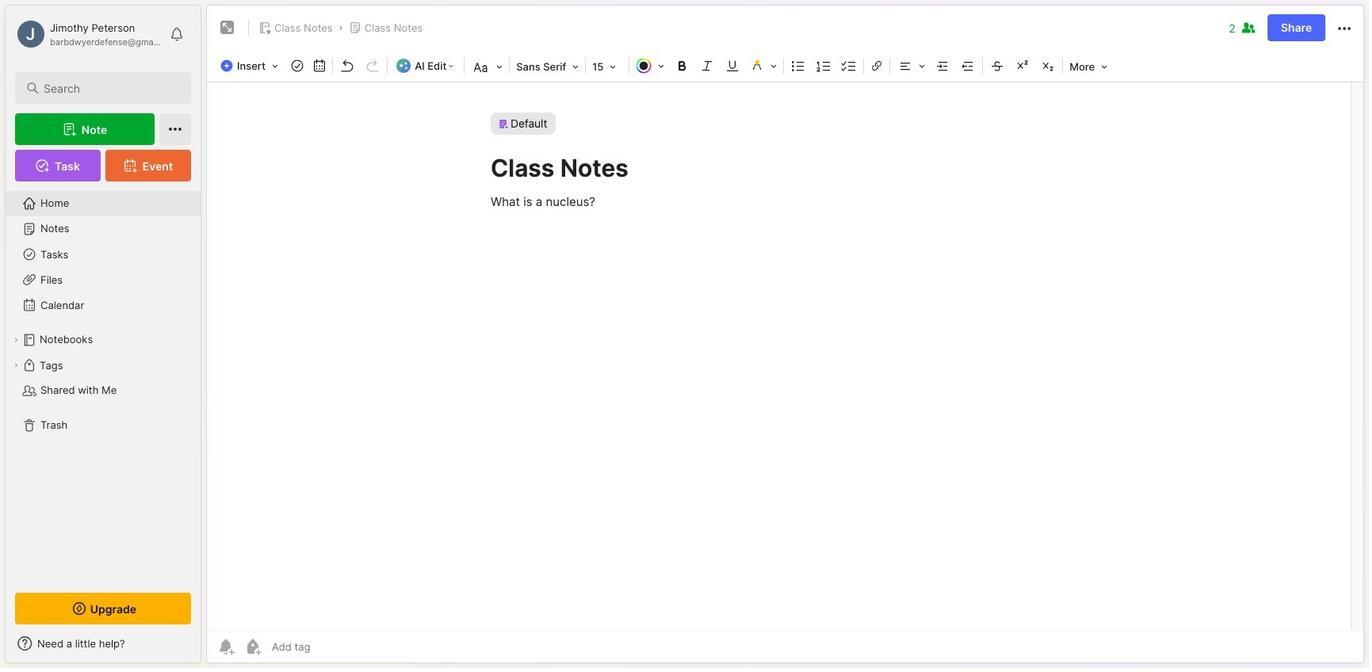 Task type: describe. For each thing, give the bounding box(es) containing it.
task image
[[288, 55, 307, 77]]

Add tag field
[[270, 640, 390, 654]]

main element
[[0, 0, 206, 669]]

Highlight field
[[746, 55, 782, 77]]

indent image
[[932, 55, 954, 77]]

superscript image
[[1012, 55, 1034, 77]]

strikethrough image
[[987, 55, 1009, 77]]

More field
[[1065, 56, 1113, 78]]

undo image
[[336, 55, 359, 77]]

click to collapse image
[[200, 639, 212, 658]]

WHAT'S NEW field
[[6, 631, 201, 657]]

Font color field
[[632, 55, 670, 77]]

Font family field
[[512, 56, 584, 78]]

expand note image
[[218, 18, 237, 37]]

checklist image
[[839, 55, 861, 77]]

Note Editor text field
[[207, 82, 1364, 631]]

Font size field
[[588, 56, 628, 78]]

Insert field
[[217, 55, 286, 77]]

Alignment field
[[892, 55, 931, 77]]

underline image
[[722, 55, 744, 77]]



Task type: vqa. For each thing, say whether or not it's contained in the screenshot.
row group
no



Task type: locate. For each thing, give the bounding box(es) containing it.
italic image
[[697, 55, 719, 77]]

Heading level field
[[467, 56, 508, 78]]

outdent image
[[958, 55, 980, 77]]

more actions image
[[1336, 19, 1355, 38]]

More actions field
[[1336, 18, 1355, 38]]

add tag image
[[243, 638, 263, 657]]

subscript image
[[1038, 55, 1060, 77]]

add a reminder image
[[217, 638, 236, 657]]

expand tags image
[[11, 361, 21, 370]]

bold image
[[671, 55, 693, 77]]

note window element
[[206, 5, 1365, 668]]

Search text field
[[44, 81, 177, 96]]

expand notebooks image
[[11, 336, 21, 345]]

numbered list image
[[813, 55, 835, 77]]

Account field
[[15, 18, 162, 50]]

none search field inside "main" element
[[44, 79, 177, 98]]

insert link image
[[868, 55, 887, 77]]

calendar event image
[[310, 55, 329, 77]]

None search field
[[44, 79, 177, 98]]

bulleted list image
[[788, 55, 810, 77]]



